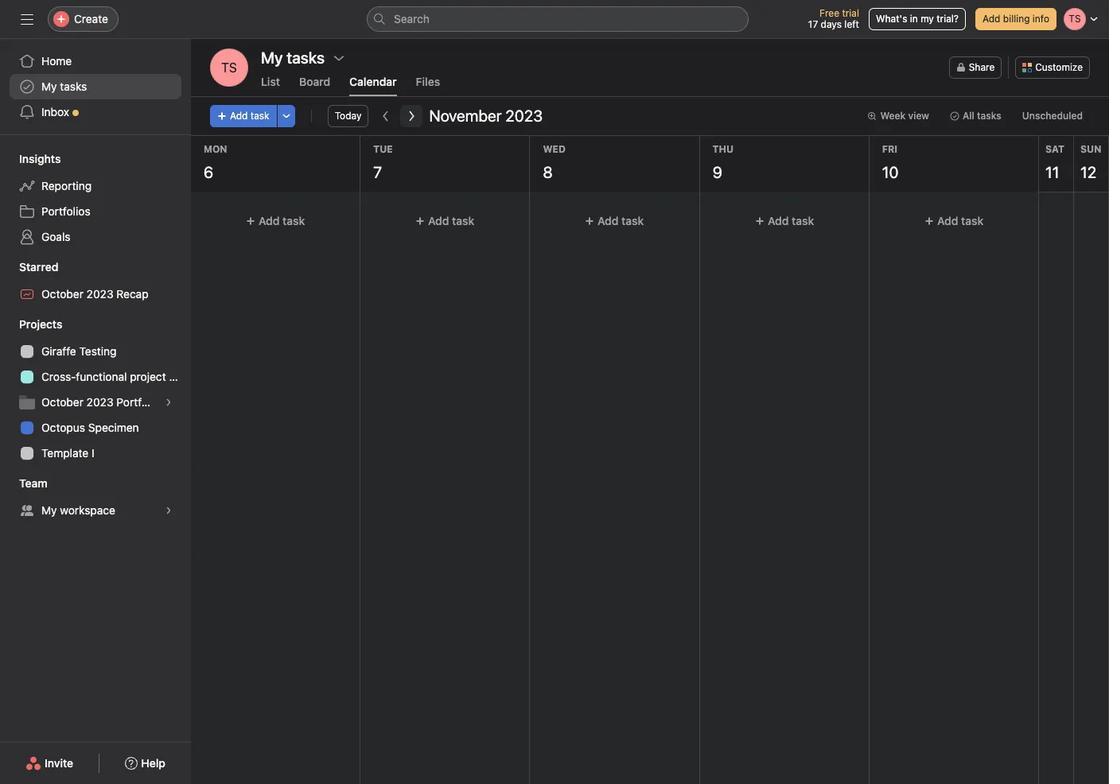 Task type: describe. For each thing, give the bounding box(es) containing it.
global element
[[0, 39, 191, 135]]

october 2023 recap
[[41, 287, 149, 301]]

my tasks link
[[10, 74, 181, 99]]

november 2023
[[429, 107, 543, 125]]

next week image
[[405, 110, 418, 123]]

unscheduled
[[1023, 110, 1083, 122]]

projects button
[[0, 317, 62, 333]]

what's in my trial?
[[876, 13, 959, 25]]

share
[[969, 61, 995, 73]]

mon 6
[[204, 143, 227, 181]]

list link
[[261, 75, 280, 96]]

inbox
[[41, 105, 69, 119]]

home link
[[10, 49, 181, 74]]

cross-
[[41, 370, 76, 384]]

board link
[[299, 75, 330, 96]]

teams element
[[0, 470, 191, 527]]

9
[[713, 163, 723, 181]]

recap
[[116, 287, 149, 301]]

free trial 17 days left
[[808, 7, 860, 30]]

october 2023 portfolio link
[[10, 390, 181, 415]]

mon
[[204, 143, 227, 155]]

11
[[1046, 163, 1060, 181]]

ts button
[[210, 49, 248, 87]]

october 2023 recap link
[[10, 282, 181, 307]]

cross-functional project plan link
[[10, 365, 191, 390]]

see details, october 2023 portfolio image
[[164, 398, 174, 407]]

17
[[808, 18, 818, 30]]

starred element
[[0, 253, 191, 310]]

trial?
[[937, 13, 959, 25]]

what's
[[876, 13, 908, 25]]

search
[[394, 12, 430, 25]]

octopus specimen link
[[10, 415, 181, 441]]

what's in my trial? button
[[869, 8, 966, 30]]

template
[[41, 446, 89, 460]]

create
[[74, 12, 108, 25]]

fri 10
[[882, 143, 899, 181]]

fri
[[882, 143, 898, 155]]

workspace
[[60, 504, 115, 517]]

board
[[299, 75, 330, 88]]

invite
[[45, 757, 73, 770]]

create button
[[48, 6, 119, 32]]

add billing info button
[[976, 8, 1057, 30]]

list
[[261, 75, 280, 88]]

hide sidebar image
[[21, 13, 33, 25]]

template i
[[41, 446, 94, 460]]

portfolios
[[41, 205, 90, 218]]

team button
[[0, 476, 47, 492]]

october for october 2023 portfolio
[[41, 396, 83, 409]]

free
[[820, 7, 840, 19]]

tasks for my tasks
[[60, 80, 87, 93]]

portfolio
[[116, 396, 160, 409]]

all
[[963, 110, 975, 122]]

2023 for october 2023 recap
[[87, 287, 113, 301]]

invite button
[[15, 750, 84, 778]]

wed 8
[[543, 143, 566, 181]]

projects element
[[0, 310, 191, 470]]

days
[[821, 18, 842, 30]]

octopus
[[41, 421, 85, 435]]

team
[[19, 477, 47, 490]]

my for my tasks
[[41, 80, 57, 93]]

8
[[543, 163, 553, 181]]

week view button
[[861, 105, 937, 127]]

starred
[[19, 260, 58, 274]]

cross-functional project plan
[[41, 370, 191, 384]]

add billing info
[[983, 13, 1050, 25]]

today
[[335, 110, 362, 122]]

ts
[[221, 60, 237, 75]]

customize
[[1036, 61, 1083, 73]]

12
[[1081, 163, 1097, 181]]

home
[[41, 54, 72, 68]]

more actions image
[[281, 111, 291, 121]]

reporting link
[[10, 174, 181, 199]]

reporting
[[41, 179, 92, 193]]



Task type: locate. For each thing, give the bounding box(es) containing it.
1 horizontal spatial tasks
[[977, 110, 1002, 122]]

2023 for october 2023 portfolio
[[87, 396, 113, 409]]

testing
[[79, 345, 117, 358]]

tasks down home
[[60, 80, 87, 93]]

sun 12
[[1081, 143, 1102, 181]]

november
[[429, 107, 502, 125]]

plan
[[169, 370, 191, 384]]

billing
[[1003, 13, 1030, 25]]

task
[[251, 110, 270, 122], [283, 214, 305, 228], [452, 214, 475, 228], [622, 214, 644, 228], [792, 214, 814, 228], [961, 214, 984, 228]]

sat 11
[[1046, 143, 1065, 181]]

2023 down "cross-functional project plan" link
[[87, 396, 113, 409]]

1 vertical spatial tasks
[[977, 110, 1002, 122]]

2 my from the top
[[41, 504, 57, 517]]

giraffe testing
[[41, 345, 117, 358]]

october for october 2023 recap
[[41, 287, 83, 301]]

0 horizontal spatial tasks
[[60, 80, 87, 93]]

my up inbox on the top left of the page
[[41, 80, 57, 93]]

in
[[910, 13, 918, 25]]

sun
[[1081, 143, 1102, 155]]

left
[[845, 18, 860, 30]]

october
[[41, 287, 83, 301], [41, 396, 83, 409]]

2023 for november 2023
[[506, 107, 543, 125]]

october up 'octopus'
[[41, 396, 83, 409]]

my down team
[[41, 504, 57, 517]]

tue
[[373, 143, 393, 155]]

insights element
[[0, 145, 191, 253]]

help button
[[115, 750, 176, 778]]

october inside the projects element
[[41, 396, 83, 409]]

share button
[[949, 57, 1002, 79]]

0 vertical spatial 2023
[[506, 107, 543, 125]]

sat
[[1046, 143, 1065, 155]]

2 vertical spatial 2023
[[87, 396, 113, 409]]

1 vertical spatial my
[[41, 504, 57, 517]]

my workspace link
[[10, 498, 181, 524]]

week
[[881, 110, 906, 122]]

my inside "teams" element
[[41, 504, 57, 517]]

add inside 'button'
[[983, 13, 1001, 25]]

see details, my workspace image
[[164, 506, 174, 516]]

view
[[909, 110, 930, 122]]

goals link
[[10, 224, 181, 250]]

my
[[41, 80, 57, 93], [41, 504, 57, 517]]

tasks inside dropdown button
[[977, 110, 1002, 122]]

files link
[[416, 75, 440, 96]]

all tasks button
[[943, 105, 1009, 127]]

october down the starred
[[41, 287, 83, 301]]

today button
[[328, 105, 369, 127]]

specimen
[[88, 421, 139, 435]]

7
[[373, 163, 382, 181]]

2 october from the top
[[41, 396, 83, 409]]

october 2023 portfolio
[[41, 396, 160, 409]]

6
[[204, 163, 213, 181]]

0 vertical spatial my
[[41, 80, 57, 93]]

insights button
[[0, 151, 61, 167]]

2023 inside "starred" element
[[87, 287, 113, 301]]

2023 left recap
[[87, 287, 113, 301]]

tasks for all tasks
[[977, 110, 1002, 122]]

my inside global element
[[41, 80, 57, 93]]

all tasks
[[963, 110, 1002, 122]]

show options image
[[333, 52, 345, 64]]

my workspace
[[41, 504, 115, 517]]

1 vertical spatial 2023
[[87, 287, 113, 301]]

thu
[[713, 143, 734, 155]]

add task
[[230, 110, 270, 122], [259, 214, 305, 228], [428, 214, 475, 228], [598, 214, 644, 228], [768, 214, 814, 228], [937, 214, 984, 228]]

0 vertical spatial tasks
[[60, 80, 87, 93]]

tue 7
[[373, 143, 393, 181]]

inbox link
[[10, 99, 181, 125]]

giraffe testing link
[[10, 339, 181, 365]]

my
[[921, 13, 934, 25]]

calendar link
[[350, 75, 397, 96]]

october inside "starred" element
[[41, 287, 83, 301]]

functional
[[76, 370, 127, 384]]

my tasks
[[261, 49, 325, 67]]

add task button
[[210, 105, 277, 127], [197, 207, 354, 236], [367, 207, 523, 236], [537, 207, 693, 236], [706, 207, 863, 236], [876, 207, 1032, 236]]

files
[[416, 75, 440, 88]]

week view
[[881, 110, 930, 122]]

projects
[[19, 318, 62, 331]]

template i link
[[10, 441, 181, 466]]

1 october from the top
[[41, 287, 83, 301]]

my tasks
[[41, 80, 87, 93]]

2023 inside the projects element
[[87, 396, 113, 409]]

goals
[[41, 230, 70, 244]]

2023 right november
[[506, 107, 543, 125]]

customize button
[[1016, 57, 1090, 79]]

my for my workspace
[[41, 504, 57, 517]]

0 vertical spatial october
[[41, 287, 83, 301]]

starred button
[[0, 259, 58, 275]]

octopus specimen
[[41, 421, 139, 435]]

i
[[92, 446, 94, 460]]

2023
[[506, 107, 543, 125], [87, 287, 113, 301], [87, 396, 113, 409]]

unscheduled button
[[1015, 105, 1090, 127]]

tasks inside global element
[[60, 80, 87, 93]]

10
[[882, 163, 899, 181]]

search list box
[[367, 6, 749, 32]]

tasks
[[60, 80, 87, 93], [977, 110, 1002, 122]]

wed
[[543, 143, 566, 155]]

1 my from the top
[[41, 80, 57, 93]]

1 vertical spatial october
[[41, 396, 83, 409]]

giraffe
[[41, 345, 76, 358]]

help
[[141, 757, 165, 770]]

info
[[1033, 13, 1050, 25]]

thu 9
[[713, 143, 734, 181]]

trial
[[842, 7, 860, 19]]

tasks right all
[[977, 110, 1002, 122]]

previous week image
[[380, 110, 393, 123]]



Task type: vqa. For each thing, say whether or not it's contained in the screenshot.
7
yes



